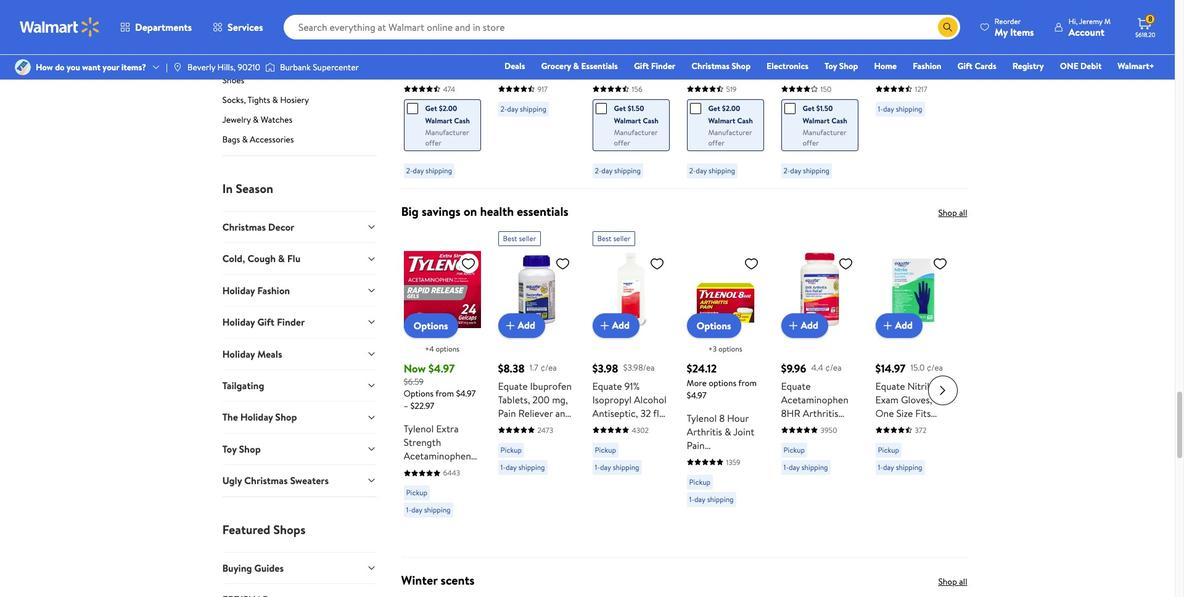 Task type: vqa. For each thing, say whether or not it's contained in the screenshot.
second Men from the right
yes



Task type: locate. For each thing, give the bounding box(es) containing it.
dove up essentials
[[593, 38, 615, 52]]

with inside $15.00 ($50 value) old spice swagger holiday men's gift pack with body wash, dry spray, and 2in1 shampoo and conditioner
[[446, 79, 464, 92]]

dove inside $6.97 dove peppermint bark liquid body wash for deep nourishment holiday treats limited edition, 20 oz
[[593, 38, 615, 52]]

0 horizontal spatial caplets,
[[687, 466, 722, 479]]

your
[[103, 61, 119, 73]]

1 offer from the left
[[425, 137, 442, 148]]

$6.97 up bark
[[593, 20, 618, 35]]

1 options link from the left
[[404, 313, 458, 338]]

1 for from the left
[[498, 65, 511, 79]]

1 axe from the left
[[498, 38, 516, 52]]

gift up 519
[[721, 65, 738, 79]]

0 horizontal spatial $1.50
[[628, 103, 644, 113]]

0 vertical spatial shampoo
[[687, 92, 727, 106]]

1 vertical spatial 8
[[719, 411, 725, 425]]

2 manufacturer from the left
[[614, 127, 658, 137]]

body up get $1.50 walmart cash option
[[781, 65, 803, 79]]

get $2.00 walmart cash down 474
[[425, 103, 470, 126]]

my
[[995, 25, 1008, 39]]

tylenol down more
[[687, 411, 717, 425]]

1 manufacturer offer from the left
[[425, 127, 469, 148]]

equate down $8.38
[[498, 379, 528, 393]]

4 get from the left
[[803, 103, 815, 113]]

2 $1.50 from the left
[[817, 103, 833, 113]]

4 add to cart image from the left
[[881, 318, 895, 333]]

0 horizontal spatial 225
[[724, 466, 740, 479]]

1 horizontal spatial ($50
[[687, 38, 707, 52]]

1 $6.97 from the left
[[593, 20, 618, 35]]

gift
[[533, 52, 550, 65], [910, 52, 927, 65], [634, 60, 649, 72], [958, 60, 973, 72], [721, 65, 738, 79], [404, 79, 421, 92], [257, 315, 275, 329]]

big savings on health essentials
[[401, 203, 569, 219]]

1 spice from the left
[[404, 52, 427, 65]]

finder down peppermint
[[651, 60, 676, 72]]

3 add from the left
[[801, 319, 819, 332]]

$6.97 inside $6.97 dove sugar cookie liquid body wash for deep nourishment holiday treats limited edition, 20 oz
[[781, 20, 807, 35]]

liquid for $6.97 dove sugar cookie liquid body wash for deep nourishment holiday treats limited edition, 20 oz
[[814, 52, 839, 65]]

nourishment
[[593, 79, 648, 92], [781, 92, 837, 106]]

1 vertical spatial shop all link
[[939, 576, 968, 588]]

add to cart image for equate nitrile exam gloves, one size fits most, 100 count image
[[881, 318, 895, 333]]

225 inside $9.96 4.4 ¢/ea equate acetaminophen 8hr arthritis pain relief extended- release caplets, 650 mg, 225 count
[[819, 461, 835, 474]]

¢/ea inside "$8.38 1.7 ¢/ea equate ibuprofen tablets, 200 mg, pain reliever and fever reducer, 500 count"
[[541, 362, 557, 374]]

mint
[[914, 79, 934, 92]]

20 for $6.97 dove peppermint bark liquid body wash for deep nourishment holiday treats limited edition, 20 oz
[[593, 119, 604, 133]]

$4.97 down $24.12
[[687, 389, 707, 401]]

2 stick from the left
[[876, 133, 897, 147]]

includes inside $10.00 axe apollo holiday gift pack for men includes sage & cedarwood body spray, antiperspirant deodorant stick & body wash, 3 count
[[534, 65, 569, 79]]

$10.00 inside $10.00 axe phoenix holiday gift pack for men includes crushed mint & rosemary body spray, antiperspirant stick & body wash, 3 count
[[876, 20, 907, 35]]

cash down dry
[[454, 115, 470, 126]]

nourishment down essentials
[[593, 79, 648, 92]]

add to favorites list, equate 91% isopropyl alcohol antiseptic, 32 fl oz image
[[650, 256, 665, 271]]

$3.98/ea
[[623, 362, 655, 374]]

1 get from the left
[[425, 103, 437, 113]]

spray, inside $10.00 axe phoenix holiday gift pack for men includes crushed mint & rosemary body spray, antiperspirant stick & body wash, 3 count
[[876, 106, 902, 119]]

4 manufacturer offer from the left
[[803, 127, 847, 148]]

ugly christmas sweaters button
[[222, 465, 377, 496]]

3 manufacturer from the left
[[709, 127, 752, 137]]

2 best seller from the left
[[598, 233, 631, 243]]

count inside tylenol 8 hour arthritis & joint pain acetaminophen caplets, 225 count
[[687, 479, 714, 493]]

acetaminophen up relief
[[781, 393, 849, 406]]

manufacturer for $15.00 ($50 value) old spice fiji men's holiday gift pack with 2in1 shampoo and conditioner, body wash,  and aluminum free spray
[[709, 127, 752, 137]]

1 add from the left
[[518, 319, 536, 332]]

2 cash from the left
[[643, 115, 659, 126]]

& left the flu
[[278, 252, 285, 266]]

day
[[507, 103, 518, 114], [883, 103, 894, 114], [413, 165, 424, 176], [602, 165, 613, 176], [696, 165, 707, 176], [790, 165, 801, 176], [506, 462, 517, 472], [600, 462, 611, 472], [789, 462, 800, 472], [883, 462, 894, 472], [695, 494, 706, 504], [411, 505, 422, 515]]

1 horizontal spatial treats
[[816, 106, 841, 119]]

liquid
[[614, 52, 640, 65], [814, 52, 839, 65]]

1 vertical spatial 2in1
[[450, 106, 466, 119]]

2 equate from the left
[[593, 379, 622, 393]]

spray, down 'crushed'
[[876, 106, 902, 119]]

3 manufacturer offer from the left
[[709, 127, 752, 148]]

0 horizontal spatial tylenol
[[404, 422, 434, 436]]

tylenol 8 hour arthritis & joint pain acetaminophen caplets, 225 count
[[687, 411, 755, 493]]

2 men from the left
[[891, 65, 910, 79]]

cash up free
[[737, 115, 753, 126]]

2 ¢/ea from the left
[[826, 362, 842, 374]]

includes up 917
[[534, 65, 569, 79]]

edition, down 150
[[816, 119, 848, 133]]

1 with from the left
[[446, 79, 464, 92]]

1 horizontal spatial acetaminophen
[[687, 452, 754, 466]]

christmas right ugly at the left of page
[[244, 474, 288, 487]]

cash for $6.97 dove sugar cookie liquid body wash for deep nourishment holiday treats limited edition, 20 oz
[[832, 115, 848, 126]]

4 add button from the left
[[876, 313, 923, 338]]

options for $24.12
[[697, 319, 731, 332]]

gift inside dropdown button
[[257, 315, 275, 329]]

pack inside $10.00 axe phoenix holiday gift pack for men includes crushed mint & rosemary body spray, antiperspirant stick & body wash, 3 count
[[929, 52, 950, 65]]

men for $10.00 axe apollo holiday gift pack for men includes sage & cedarwood body spray, antiperspirant deodorant stick & body wash, 3 count
[[513, 65, 532, 79]]

1 horizontal spatial old
[[745, 38, 760, 52]]

get for $15.00 ($50 value) old spice fiji men's holiday gift pack with 2in1 shampoo and conditioner, body wash,  and aluminum free spray
[[709, 103, 720, 113]]

caplets, down 3950
[[816, 447, 851, 461]]

product group containing $3.98
[[593, 226, 670, 552]]

walmart down 156
[[614, 115, 641, 126]]

get $2.00 walmart cash walmart plus, element for $15.00 ($50 value) old spice fiji men's holiday gift pack with 2in1 shampoo and conditioner, body wash,  and aluminum free spray
[[690, 102, 754, 127]]

1 horizontal spatial oz
[[606, 119, 616, 133]]

2 3 from the left
[[903, 147, 908, 160]]

1 best seller from the left
[[503, 233, 536, 243]]

nourishment for $6.97 dove peppermint bark liquid body wash for deep nourishment holiday treats limited edition, 20 oz
[[593, 79, 648, 92]]

toy up 150
[[825, 60, 837, 72]]

burbank
[[280, 61, 311, 73]]

2 for from the left
[[617, 65, 630, 79]]

cards
[[975, 60, 997, 72]]

manufacturer down conditioner,
[[709, 127, 752, 137]]

1 horizontal spatial get $1.50 walmart cash
[[803, 103, 848, 126]]

0 horizontal spatial from
[[436, 388, 454, 400]]

electronics link
[[761, 59, 814, 73]]

body up 156
[[642, 52, 664, 65]]

Get $1.50 Walmart Cash checkbox
[[596, 103, 607, 114]]

1217
[[915, 84, 928, 94]]

axe inside $10.00 axe apollo holiday gift pack for men includes sage & cedarwood body spray, antiperspirant deodorant stick & body wash, 3 count
[[498, 38, 516, 52]]

$6.97 for $6.97 dove sugar cookie liquid body wash for deep nourishment holiday treats limited edition, 20 oz
[[781, 20, 807, 35]]

savings
[[422, 203, 461, 219]]

1 equate from the left
[[498, 379, 528, 393]]

aluminum
[[687, 133, 730, 147]]

beverly hills, 90210
[[187, 61, 260, 73]]

1 walmart from the left
[[425, 115, 452, 126]]

3 inside $10.00 axe phoenix holiday gift pack for men includes crushed mint & rosemary body spray, antiperspirant stick & body wash, 3 count
[[903, 147, 908, 160]]

caplets,
[[816, 447, 851, 461], [687, 466, 722, 479]]

1 horizontal spatial ¢/ea
[[826, 362, 842, 374]]

1 $10.00 from the left
[[498, 20, 530, 35]]

4 walmart from the left
[[803, 115, 830, 126]]

1 dove from the left
[[593, 38, 615, 52]]

1 best from the left
[[503, 233, 517, 243]]

wash, inside $15.00 ($50 value) old spice swagger holiday men's gift pack with body wash, dry spray, and 2in1 shampoo and conditioner
[[428, 92, 453, 106]]

2 $10.00 from the left
[[876, 20, 907, 35]]

2 walmart from the left
[[614, 115, 641, 126]]

holiday gift finder button
[[222, 306, 377, 338]]

2-day shipping for $6.97 dove peppermint bark liquid body wash for deep nourishment holiday treats limited edition, 20 oz
[[595, 165, 641, 176]]

options link for $24.12
[[687, 313, 741, 338]]

add to favorites list, equate nitrile exam gloves, one size fits most, 100 count image
[[933, 256, 948, 271]]

2 get $1.50 walmart cash walmart plus, element from the left
[[784, 102, 848, 127]]

4 for from the left
[[876, 65, 888, 79]]

1 horizontal spatial arthritis
[[803, 406, 839, 420]]

nourishment inside $6.97 dove peppermint bark liquid body wash for deep nourishment holiday treats limited edition, 20 oz
[[593, 79, 648, 92]]

1 vertical spatial shampoo
[[404, 119, 444, 133]]

+4
[[425, 343, 434, 354]]

free
[[733, 133, 752, 147]]

tylenol for more
[[687, 411, 717, 425]]

($50 inside $15.00 ($50 value) old spice swagger holiday men's gift pack with body wash, dry spray, and 2in1 shampoo and conditioner
[[404, 38, 423, 52]]

3 ¢/ea from the left
[[927, 362, 943, 374]]

2 shop all from the top
[[939, 576, 968, 588]]

axe
[[498, 38, 516, 52], [876, 38, 894, 52]]

1 horizontal spatial deep
[[781, 79, 804, 92]]

1 horizontal spatial $15.00
[[687, 20, 718, 35]]

add to cart image up $14.97
[[881, 318, 895, 333]]

walmart+
[[1118, 60, 1155, 72]]

socks, tights & hosiery
[[222, 94, 309, 106]]

1 horizontal spatial shampoo
[[687, 92, 727, 106]]

3 offer from the left
[[709, 137, 725, 148]]

add to cart image
[[503, 318, 518, 333], [598, 318, 612, 333], [786, 318, 801, 333], [881, 318, 895, 333]]

next slide for product carousel list image
[[928, 376, 958, 405]]

 image
[[15, 59, 31, 75]]

0 horizontal spatial 8
[[719, 411, 725, 425]]

for inside $6.97 dove peppermint bark liquid body wash for deep nourishment holiday treats limited edition, 20 oz
[[617, 65, 630, 79]]

1 $2.00 from the left
[[439, 103, 457, 113]]

liquid inside $6.97 dove sugar cookie liquid body wash for deep nourishment holiday treats limited edition, 20 oz
[[814, 52, 839, 65]]

manufacturer offer for $6.97 dove sugar cookie liquid body wash for deep nourishment holiday treats limited edition, 20 oz
[[803, 127, 847, 148]]

spray, inside $15.00 ($50 value) old spice swagger holiday men's gift pack with body wash, dry spray, and 2in1 shampoo and conditioner
[[404, 106, 430, 119]]

gift right deals link
[[533, 52, 550, 65]]

spray, up conditioner
[[404, 106, 430, 119]]

$24.12 more options from $4.97
[[687, 361, 757, 401]]

holiday inside $10.00 axe apollo holiday gift pack for men includes sage & cedarwood body spray, antiperspirant deodorant stick & body wash, 3 count
[[498, 52, 530, 65]]

men for $10.00 axe phoenix holiday gift pack for men includes crushed mint & rosemary body spray, antiperspirant stick & body wash, 3 count
[[891, 65, 910, 79]]

¢/ea for $8.38
[[541, 362, 557, 374]]

$2.00 for $15.00 ($50 value) old spice swagger holiday men's gift pack with body wash, dry spray, and 2in1 shampoo and conditioner
[[439, 103, 457, 113]]

$14.97
[[876, 361, 906, 376]]

($50 left fiji
[[687, 38, 707, 52]]

antiperspirant down rosemary
[[876, 119, 937, 133]]

2 $6.97 from the left
[[781, 20, 807, 35]]

search icon image
[[943, 22, 953, 32]]

equate inside $9.96 4.4 ¢/ea equate acetaminophen 8hr arthritis pain relief extended- release caplets, 650 mg, 225 count
[[781, 379, 811, 393]]

1 horizontal spatial 20
[[781, 133, 793, 147]]

$4.97
[[429, 361, 455, 376], [456, 388, 476, 400], [687, 389, 707, 401]]

225 inside tylenol 8 hour arthritis & joint pain acetaminophen caplets, 225 count
[[724, 466, 740, 479]]

toy
[[825, 60, 837, 72], [222, 442, 237, 456]]

3 equate from the left
[[781, 379, 811, 393]]

with down swagger
[[446, 79, 464, 92]]

1 ¢/ea from the left
[[541, 362, 557, 374]]

equate for $14.97
[[876, 379, 905, 393]]

2 liquid from the left
[[814, 52, 839, 65]]

old
[[461, 38, 477, 52], [745, 38, 760, 52]]

0 horizontal spatial options link
[[404, 313, 458, 338]]

tylenol
[[687, 411, 717, 425], [404, 422, 434, 436]]

1 liquid from the left
[[614, 52, 640, 65]]

1 get $2.00 walmart cash walmart plus, element from the left
[[407, 102, 470, 127]]

socks, tights & hosiery link
[[222, 94, 377, 111]]

1 vertical spatial mg,
[[801, 461, 817, 474]]

toy shop up ugly at the left of page
[[222, 442, 261, 456]]

20 for $6.97 dove sugar cookie liquid body wash for deep nourishment holiday treats limited edition, 20 oz
[[781, 133, 793, 147]]

1 add button from the left
[[498, 313, 545, 338]]

get $1.50 walmart cash for $6.97 dove sugar cookie liquid body wash for deep nourishment holiday treats limited edition, 20 oz
[[803, 103, 848, 126]]

0 vertical spatial 8
[[1149, 14, 1153, 24]]

body down get $2.00 walmart cash option
[[687, 119, 709, 133]]

deep inside $6.97 dove sugar cookie liquid body wash for deep nourishment holiday treats limited edition, 20 oz
[[781, 79, 804, 92]]

0 vertical spatial shop all link
[[939, 206, 968, 219]]

mg,
[[552, 393, 568, 406], [801, 461, 817, 474]]

$1.50 for $6.97 dove sugar cookie liquid body wash for deep nourishment holiday treats limited edition, 20 oz
[[817, 103, 833, 113]]

2 add button from the left
[[593, 313, 640, 338]]

tailgating
[[222, 379, 264, 392]]

stick inside $10.00 axe apollo holiday gift pack for men includes sage & cedarwood body spray, antiperspirant deodorant stick & body wash, 3 count
[[547, 133, 568, 147]]

shop all
[[939, 206, 968, 219], [939, 576, 968, 588]]

2 $2.00 from the left
[[722, 103, 740, 113]]

deep for $6.97 dove sugar cookie liquid body wash for deep nourishment holiday treats limited edition, 20 oz
[[781, 79, 804, 92]]

650
[[781, 461, 798, 474]]

1 men from the left
[[513, 65, 532, 79]]

2 get $1.50 walmart cash from the left
[[803, 103, 848, 126]]

now $4.97 $6.59 options from $4.97 – $22.97
[[404, 361, 476, 412]]

0 horizontal spatial toy shop
[[222, 442, 261, 456]]

1 horizontal spatial axe
[[876, 38, 894, 52]]

christmas shop
[[692, 60, 751, 72]]

watches
[[261, 114, 293, 126]]

2 add to cart image from the left
[[598, 318, 612, 333]]

3 add to cart image from the left
[[786, 318, 801, 333]]

offer for $6.97 dove peppermint bark liquid body wash for deep nourishment holiday treats limited edition, 20 oz
[[614, 137, 630, 148]]

shampoo inside $15.00 ($50 value) old spice swagger holiday men's gift pack with body wash, dry spray, and 2in1 shampoo and conditioner
[[404, 119, 444, 133]]

2 best from the left
[[598, 233, 612, 243]]

get $2.00 walmart cash down 519
[[709, 103, 753, 126]]

& up health
[[498, 147, 505, 160]]

0 horizontal spatial men
[[513, 65, 532, 79]]

nourishment inside $6.97 dove sugar cookie liquid body wash for deep nourishment holiday treats limited edition, 20 oz
[[781, 92, 837, 106]]

1 vertical spatial fashion
[[257, 284, 290, 297]]

shop inside christmas shop link
[[732, 60, 751, 72]]

add button up $8.38
[[498, 313, 545, 338]]

winter
[[401, 572, 438, 589]]

decor
[[268, 220, 294, 234]]

value) up 474
[[426, 38, 459, 52]]

1 horizontal spatial finder
[[651, 60, 676, 72]]

walmart down 150
[[803, 115, 830, 126]]

mg, inside $9.96 4.4 ¢/ea equate acetaminophen 8hr arthritis pain relief extended- release caplets, 650 mg, 225 count
[[801, 461, 817, 474]]

holiday
[[498, 52, 530, 65], [876, 52, 908, 65], [404, 65, 436, 79], [687, 65, 719, 79], [593, 92, 625, 106], [781, 106, 813, 119], [222, 284, 255, 297], [222, 315, 255, 329], [222, 347, 255, 361], [240, 410, 273, 424]]

holiday inside $15.00 ($50 value) old spice swagger holiday men's gift pack with body wash, dry spray, and 2in1 shampoo and conditioner
[[404, 65, 436, 79]]

 image
[[265, 61, 275, 73], [173, 62, 183, 72]]

manufacturer offer for $15.00 ($50 value) old spice fiji men's holiday gift pack with 2in1 shampoo and conditioner, body wash,  and aluminum free spray
[[709, 127, 752, 148]]

1-day shipping down 100
[[878, 462, 923, 472]]

add to cart image for equate acetaminophen 8hr arthritis pain relief extended-release caplets, 650 mg, 225 count image
[[786, 318, 801, 333]]

1 $1.50 from the left
[[628, 103, 644, 113]]

finder
[[651, 60, 676, 72], [277, 315, 305, 329]]

0 horizontal spatial $6.97
[[593, 20, 618, 35]]

1 horizontal spatial caplets,
[[816, 447, 851, 461]]

2 value) from the left
[[709, 38, 742, 52]]

$9.96 4.4 ¢/ea equate acetaminophen 8hr arthritis pain relief extended- release caplets, 650 mg, 225 count
[[781, 361, 851, 488]]

¢/ea inside $9.96 4.4 ¢/ea equate acetaminophen 8hr arthritis pain relief extended- release caplets, 650 mg, 225 count
[[826, 362, 842, 374]]

walmart image
[[20, 17, 100, 37]]

917
[[538, 84, 548, 94]]

$6.97 dove peppermint bark liquid body wash for deep nourishment holiday treats limited edition, 20 oz
[[593, 20, 668, 133]]

3 walmart from the left
[[709, 115, 736, 126]]

departments
[[135, 20, 192, 34]]

0 vertical spatial caplets,
[[816, 447, 851, 461]]

4 offer from the left
[[803, 137, 819, 148]]

pack inside $10.00 axe apollo holiday gift pack for men includes sage & cedarwood body spray, antiperspirant deodorant stick & body wash, 3 count
[[552, 52, 572, 65]]

0 horizontal spatial get $2.00 walmart cash walmart plus, element
[[407, 102, 470, 127]]

equate for $9.96
[[781, 379, 811, 393]]

walmart for $15.00 ($50 value) old spice fiji men's holiday gift pack with 2in1 shampoo and conditioner, body wash,  and aluminum free spray
[[709, 115, 736, 126]]

wash, inside $15.00 ($50 value) old spice fiji men's holiday gift pack with 2in1 shampoo and conditioner, body wash,  and aluminum free spray
[[711, 119, 736, 133]]

equate acetaminophen 8hr arthritis pain relief extended-release caplets, 650 mg, 225 count image
[[781, 251, 858, 328]]

3 get from the left
[[709, 103, 720, 113]]

get $2.00 walmart cash walmart plus, element
[[407, 102, 470, 127], [690, 102, 754, 127]]

2- for $15.00 ($50 value) old spice swagger holiday men's gift pack with body wash, dry spray, and 2in1 shampoo and conditioner
[[406, 165, 413, 176]]

baby
[[222, 54, 241, 67]]

$1.50 for $6.97 dove peppermint bark liquid body wash for deep nourishment holiday treats limited edition, 20 oz
[[628, 103, 644, 113]]

1 wash from the left
[[593, 65, 615, 79]]

equate ibuprofen tablets, 200 mg, pain reliever and fever reducer, 500 count image
[[498, 251, 575, 328]]

0 horizontal spatial arthritis
[[687, 425, 722, 438]]

4302
[[632, 425, 649, 435]]

0 horizontal spatial dove
[[593, 38, 615, 52]]

$10.00 inside $10.00 axe apollo holiday gift pack for men includes sage & cedarwood body spray, antiperspirant deodorant stick & body wash, 3 count
[[498, 20, 530, 35]]

2 options link from the left
[[687, 313, 741, 338]]

men's
[[727, 52, 752, 65], [438, 65, 463, 79]]

$15.00 for $15.00 ($50 value) old spice fiji men's holiday gift pack with 2in1 shampoo and conditioner, body wash,  and aluminum free spray
[[687, 20, 718, 35]]

¢/ea for $14.97
[[927, 362, 943, 374]]

1 horizontal spatial get $2.00 walmart cash walmart plus, element
[[690, 102, 754, 127]]

product group containing $24.12
[[687, 226, 764, 552]]

225 down "extended-"
[[819, 461, 835, 474]]

1 horizontal spatial $1.50
[[817, 103, 833, 113]]

8 inside tylenol 8 hour arthritis & joint pain acetaminophen caplets, 225 count
[[719, 411, 725, 425]]

0 horizontal spatial spray,
[[404, 106, 430, 119]]

$4.97 down +4 options
[[429, 361, 455, 376]]

body inside $15.00 ($50 value) old spice swagger holiday men's gift pack with body wash, dry spray, and 2in1 shampoo and conditioner
[[404, 92, 425, 106]]

deep inside $6.97 dove peppermint bark liquid body wash for deep nourishment holiday treats limited edition, 20 oz
[[632, 65, 655, 79]]

0 horizontal spatial pain
[[498, 406, 516, 420]]

items?
[[121, 61, 146, 73]]

$10.00 for $10.00 axe phoenix holiday gift pack for men includes crushed mint & rosemary body spray, antiperspirant stick & body wash, 3 count
[[876, 20, 907, 35]]

$6.97 inside $6.97 dove peppermint bark liquid body wash for deep nourishment holiday treats limited edition, 20 oz
[[593, 20, 618, 35]]

2 get $2.00 walmart cash walmart plus, element from the left
[[690, 102, 754, 127]]

1 horizontal spatial 2in1
[[708, 79, 724, 92]]

for up rosemary
[[876, 65, 888, 79]]

toy inside dropdown button
[[222, 442, 237, 456]]

cash down 'toy shop' 'link'
[[832, 115, 848, 126]]

1- down gels,
[[406, 505, 411, 515]]

$9.96
[[781, 361, 807, 376]]

add to cart image for equate ibuprofen tablets, 200 mg, pain reliever and fever reducer, 500 count image
[[503, 318, 518, 333]]

treats inside $6.97 dove sugar cookie liquid body wash for deep nourishment holiday treats limited edition, 20 oz
[[816, 106, 841, 119]]

best seller down health
[[503, 233, 536, 243]]

4 add from the left
[[895, 319, 913, 332]]

$15.00 inside $15.00 ($50 value) old spice swagger holiday men's gift pack with body wash, dry spray, and 2in1 shampoo and conditioner
[[404, 20, 435, 35]]

0 horizontal spatial 3
[[558, 147, 564, 160]]

treats inside $6.97 dove peppermint bark liquid body wash for deep nourishment holiday treats limited edition, 20 oz
[[627, 92, 652, 106]]

best for $3.98
[[598, 233, 612, 243]]

departments button
[[110, 12, 202, 42]]

1 horizontal spatial  image
[[265, 61, 275, 73]]

3
[[558, 147, 564, 160], [903, 147, 908, 160]]

$15.00 ($50 value) old spice fiji men's holiday gift pack with 2in1 shampoo and conditioner, body wash,  and aluminum free spray
[[687, 20, 761, 160]]

1 get $1.50 walmart cash walmart plus, element from the left
[[596, 102, 659, 127]]

walmart for $6.97 dove sugar cookie liquid body wash for deep nourishment holiday treats limited edition, 20 oz
[[803, 115, 830, 126]]

dove up electronics
[[781, 38, 804, 52]]

3 cash from the left
[[737, 115, 753, 126]]

get $2.00 walmart cash for $15.00 ($50 value) old spice fiji men's holiday gift pack with 2in1 shampoo and conditioner, body wash,  and aluminum free spray
[[709, 103, 753, 126]]

1 vertical spatial shop all
[[939, 576, 968, 588]]

1 spray, from the left
[[404, 106, 430, 119]]

3 spray, from the left
[[876, 106, 902, 119]]

0 horizontal spatial get $1.50 walmart cash walmart plus, element
[[596, 102, 659, 127]]

1 shop all from the top
[[939, 206, 968, 219]]

manufacturer for $6.97 dove peppermint bark liquid body wash for deep nourishment holiday treats limited edition, 20 oz
[[614, 127, 658, 137]]

caplets, inside $9.96 4.4 ¢/ea equate acetaminophen 8hr arthritis pain relief extended- release caplets, 650 mg, 225 count
[[816, 447, 851, 461]]

1 horizontal spatial $10.00
[[876, 20, 907, 35]]

0 vertical spatial arthritis
[[803, 406, 839, 420]]

& inside dropdown button
[[278, 252, 285, 266]]

pack right apollo
[[552, 52, 572, 65]]

wash for $6.97 dove sugar cookie liquid body wash for deep nourishment holiday treats limited edition, 20 oz
[[805, 65, 828, 79]]

treats down 150
[[816, 106, 841, 119]]

2 horizontal spatial oz
[[795, 133, 805, 147]]

christmas for christmas decor
[[222, 220, 266, 234]]

1 cash from the left
[[454, 115, 470, 126]]

2 all from the top
[[959, 576, 968, 588]]

$10.00 axe apollo holiday gift pack for men includes sage & cedarwood body spray, antiperspirant deodorant stick & body wash, 3 count
[[498, 20, 572, 174]]

add to cart image up $8.38
[[503, 318, 518, 333]]

value) inside $15.00 ($50 value) old spice fiji men's holiday gift pack with 2in1 shampoo and conditioner, body wash,  and aluminum free spray
[[709, 38, 742, 52]]

0 horizontal spatial with
[[446, 79, 464, 92]]

gift inside $15.00 ($50 value) old spice fiji men's holiday gift pack with 2in1 shampoo and conditioner, body wash,  and aluminum free spray
[[721, 65, 738, 79]]

toy shop inside dropdown button
[[222, 442, 261, 456]]

0 horizontal spatial ($50
[[404, 38, 423, 52]]

1 manufacturer from the left
[[425, 127, 469, 137]]

stick for $10.00 axe apollo holiday gift pack for men includes sage & cedarwood body spray, antiperspirant deodorant stick & body wash, 3 count
[[547, 133, 568, 147]]

get $1.50 walmart cash walmart plus, element down 156
[[596, 102, 659, 127]]

1 horizontal spatial toy
[[825, 60, 837, 72]]

treats for $6.97 dove peppermint bark liquid body wash for deep nourishment holiday treats limited edition, 20 oz
[[627, 92, 652, 106]]

edition, inside $6.97 dove peppermint bark liquid body wash for deep nourishment holiday treats limited edition, 20 oz
[[627, 106, 659, 119]]

shop
[[732, 60, 751, 72], [839, 60, 858, 72], [939, 206, 957, 219], [275, 410, 297, 424], [239, 442, 261, 456], [939, 576, 957, 588]]

$2.00 for $15.00 ($50 value) old spice fiji men's holiday gift pack with 2in1 shampoo and conditioner, body wash,  and aluminum free spray
[[722, 103, 740, 113]]

0 vertical spatial finder
[[651, 60, 676, 72]]

$2.00 down 474
[[439, 103, 457, 113]]

oz down isopropyl
[[593, 420, 602, 434]]

1 vertical spatial all
[[959, 576, 968, 588]]

1 horizontal spatial pain
[[687, 438, 705, 452]]

tylenol for $4.97
[[404, 422, 434, 436]]

home link
[[869, 59, 903, 73]]

3 for from the left
[[830, 65, 843, 79]]

how do you want your items?
[[36, 61, 146, 73]]

axe for $10.00 axe phoenix holiday gift pack for men includes crushed mint & rosemary body spray, antiperspirant stick & body wash, 3 count
[[876, 38, 894, 52]]

0 horizontal spatial stick
[[547, 133, 568, 147]]

with
[[446, 79, 464, 92], [687, 79, 705, 92]]

1 get $1.50 walmart cash from the left
[[614, 103, 659, 126]]

stick inside $10.00 axe phoenix holiday gift pack for men includes crushed mint & rosemary body spray, antiperspirant stick & body wash, 3 count
[[876, 133, 897, 147]]

for inside $10.00 axe apollo holiday gift pack for men includes sage & cedarwood body spray, antiperspirant deodorant stick & body wash, 3 count
[[498, 65, 511, 79]]

wash inside $6.97 dove sugar cookie liquid body wash for deep nourishment holiday treats limited edition, 20 oz
[[805, 65, 828, 79]]

1 horizontal spatial fashion
[[913, 60, 942, 72]]

add to favorites list, tylenol 8 hour arthritis & joint pain acetaminophen caplets, 225 count image
[[744, 256, 759, 271]]

0 horizontal spatial release
[[430, 463, 463, 476]]

pain up 500
[[498, 406, 516, 420]]

0 horizontal spatial antiperspirant
[[498, 119, 560, 133]]

liquid inside $6.97 dove peppermint bark liquid body wash for deep nourishment holiday treats limited edition, 20 oz
[[614, 52, 640, 65]]

$15.00
[[404, 20, 435, 35], [687, 20, 718, 35]]

spray, for $10.00
[[876, 106, 902, 119]]

registry link
[[1007, 59, 1050, 73]]

¢/ea inside the $14.97 15.0 ¢/ea equate nitrile exam gloves, one size fits most, 100 count
[[927, 362, 943, 374]]

8 up $618.20 at top right
[[1149, 14, 1153, 24]]

2 add from the left
[[612, 319, 630, 332]]

& inside "link"
[[242, 133, 248, 146]]

4 equate from the left
[[876, 379, 905, 393]]

old for $15.00 ($50 value) old spice swagger holiday men's gift pack with body wash, dry spray, and 2in1 shampoo and conditioner
[[461, 38, 477, 52]]

$22.97
[[411, 400, 434, 412]]

spice inside $15.00 ($50 value) old spice swagger holiday men's gift pack with body wash, dry spray, and 2in1 shampoo and conditioner
[[404, 52, 427, 65]]

limited
[[593, 106, 624, 119], [781, 119, 813, 133]]

$15.00 up fiji
[[687, 20, 718, 35]]

1 horizontal spatial $6.97
[[781, 20, 807, 35]]

all for winter scents
[[959, 576, 968, 588]]

1 shop all link from the top
[[939, 206, 968, 219]]

1 horizontal spatial from
[[739, 377, 757, 389]]

0 horizontal spatial  image
[[173, 62, 183, 72]]

get right get $2.00 walmart cash option
[[709, 103, 720, 113]]

1 ($50 from the left
[[404, 38, 423, 52]]

exam
[[876, 393, 899, 406]]

limited inside $6.97 dove peppermint bark liquid body wash for deep nourishment holiday treats limited edition, 20 oz
[[593, 106, 624, 119]]

 image right '90210'
[[265, 61, 275, 73]]

$10.00 up the phoenix
[[876, 20, 907, 35]]

old inside $15.00 ($50 value) old spice swagger holiday men's gift pack with body wash, dry spray, and 2in1 shampoo and conditioner
[[461, 38, 477, 52]]

2 with from the left
[[687, 79, 705, 92]]

($50 inside $15.00 ($50 value) old spice fiji men's holiday gift pack with 2in1 shampoo and conditioner, body wash,  and aluminum free spray
[[687, 38, 707, 52]]

debit
[[1081, 60, 1102, 72]]

manufacturer offer down 156
[[614, 127, 658, 148]]

tylenol extra strength acetaminophen rapid release gels, 24 ct image
[[404, 251, 481, 328]]

225
[[819, 461, 835, 474], [724, 466, 740, 479]]

1 horizontal spatial 225
[[819, 461, 835, 474]]

0 horizontal spatial wash
[[593, 65, 615, 79]]

0 horizontal spatial includes
[[534, 65, 569, 79]]

add button up the 4.4
[[781, 313, 829, 338]]

2- for $15.00 ($50 value) old spice fiji men's holiday gift pack with 2in1 shampoo and conditioner, body wash,  and aluminum free spray
[[689, 165, 696, 176]]

from up "hour"
[[739, 377, 757, 389]]

1 horizontal spatial men
[[891, 65, 910, 79]]

0 horizontal spatial get $1.50 walmart cash
[[614, 103, 659, 126]]

get $2.00 walmart cash walmart plus, element up conditioner
[[407, 102, 470, 127]]

arthritis left "hour"
[[687, 425, 722, 438]]

0 horizontal spatial nourishment
[[593, 79, 648, 92]]

2 dove from the left
[[781, 38, 804, 52]]

3 for $10.00 axe phoenix holiday gift pack for men includes crushed mint & rosemary body spray, antiperspirant stick & body wash, 3 count
[[903, 147, 908, 160]]

4 manufacturer from the left
[[803, 127, 847, 137]]

toy shop inside 'link'
[[825, 60, 858, 72]]

pain left joint
[[687, 438, 705, 452]]

1 horizontal spatial spice
[[687, 52, 710, 65]]

sugar
[[806, 38, 830, 52]]

with up get $2.00 walmart cash option
[[687, 79, 705, 92]]

2 spice from the left
[[687, 52, 710, 65]]

1 vertical spatial toy
[[222, 442, 237, 456]]

$6.97
[[593, 20, 618, 35], [781, 20, 807, 35]]

1 horizontal spatial stick
[[876, 133, 897, 147]]

for right bark
[[617, 65, 630, 79]]

2 seller from the left
[[614, 233, 631, 243]]

474
[[443, 84, 455, 94]]

|
[[166, 61, 168, 73]]

best seller up equate 91% isopropyl alcohol antiseptic, 32 fl oz "image"
[[598, 233, 631, 243]]

buying guides button
[[222, 552, 377, 584]]

toy down the
[[222, 442, 237, 456]]

holiday meals
[[222, 347, 282, 361]]

0 horizontal spatial value)
[[426, 38, 459, 52]]

0 horizontal spatial best seller
[[503, 233, 536, 243]]

stick
[[547, 133, 568, 147], [876, 133, 897, 147]]

2 ($50 from the left
[[687, 38, 707, 52]]

200
[[533, 393, 550, 406]]

2 shop all link from the top
[[939, 576, 968, 588]]

body down cedarwood on the left of the page
[[507, 147, 529, 160]]

0 horizontal spatial fashion
[[257, 284, 290, 297]]

treats down gift finder
[[627, 92, 652, 106]]

1 value) from the left
[[426, 38, 459, 52]]

1 old from the left
[[461, 38, 477, 52]]

men inside $10.00 axe phoenix holiday gift pack for men includes crushed mint & rosemary body spray, antiperspirant stick & body wash, 3 count
[[891, 65, 910, 79]]

0 horizontal spatial toy
[[222, 442, 237, 456]]

0 vertical spatial 2in1
[[708, 79, 724, 92]]

0 horizontal spatial seller
[[519, 233, 536, 243]]

2 horizontal spatial acetaminophen
[[781, 393, 849, 406]]

cash
[[454, 115, 470, 126], [643, 115, 659, 126], [737, 115, 753, 126], [832, 115, 848, 126]]

2 includes from the left
[[912, 65, 947, 79]]

90210
[[238, 61, 260, 73]]

1 3 from the left
[[558, 147, 564, 160]]

hi,
[[1069, 16, 1078, 26]]

gift up meals
[[257, 315, 275, 329]]

holiday meals button
[[222, 338, 377, 370]]

1 horizontal spatial tylenol
[[687, 411, 717, 425]]

1 stick from the left
[[547, 133, 568, 147]]

manufacturer offer for $6.97 dove peppermint bark liquid body wash for deep nourishment holiday treats limited edition, 20 oz
[[614, 127, 658, 148]]

one debit
[[1060, 60, 1102, 72]]

edition, down 156
[[627, 106, 659, 119]]

0 horizontal spatial treats
[[627, 92, 652, 106]]

equate inside the $14.97 15.0 ¢/ea equate nitrile exam gloves, one size fits most, 100 count
[[876, 379, 905, 393]]

one
[[876, 406, 894, 420]]

372
[[915, 425, 927, 435]]

wash inside $6.97 dove peppermint bark liquid body wash for deep nourishment holiday treats limited edition, 20 oz
[[593, 65, 615, 79]]

0 horizontal spatial men's
[[438, 65, 463, 79]]

20 down get $1.50 walmart cash checkbox
[[593, 119, 604, 133]]

options link
[[404, 313, 458, 338], [687, 313, 741, 338]]

0 horizontal spatial $2.00
[[439, 103, 457, 113]]

add button for equate nitrile exam gloves, one size fits most, 100 count image
[[876, 313, 923, 338]]

3 add button from the left
[[781, 313, 829, 338]]

hour
[[727, 411, 749, 425]]

spray, down sage
[[498, 106, 524, 119]]

0 horizontal spatial $10.00
[[498, 20, 530, 35]]

$10.00 up apollo
[[498, 20, 530, 35]]

christmas decor
[[222, 220, 294, 234]]

4 cash from the left
[[832, 115, 848, 126]]

more
[[687, 377, 707, 389]]

 image for burbank supercenter
[[265, 61, 275, 73]]

2 $15.00 from the left
[[687, 20, 718, 35]]

antiperspirant down cedarwood on the left of the page
[[498, 119, 560, 133]]

1-day shipping down 1359
[[689, 494, 734, 504]]

walmart up aluminum on the right of page
[[709, 115, 736, 126]]

2 old from the left
[[745, 38, 760, 52]]

best up equate 91% isopropyl alcohol antiseptic, 32 fl oz "image"
[[598, 233, 612, 243]]

2 spray, from the left
[[498, 106, 524, 119]]

body inside $6.97 dove sugar cookie liquid body wash for deep nourishment holiday treats limited edition, 20 oz
[[781, 65, 803, 79]]

oz inside $6.97 dove peppermint bark liquid body wash for deep nourishment holiday treats limited edition, 20 oz
[[606, 119, 616, 133]]

2 wash from the left
[[805, 65, 828, 79]]

get $1.50 walmart cash down 150
[[803, 103, 848, 126]]

body right 917
[[550, 92, 572, 106]]

christmas up cold,
[[222, 220, 266, 234]]

stick down rosemary
[[876, 133, 897, 147]]

value) inside $15.00 ($50 value) old spice swagger holiday men's gift pack with body wash, dry spray, and 2in1 shampoo and conditioner
[[426, 38, 459, 52]]

1 horizontal spatial options link
[[687, 313, 741, 338]]

1 add to cart image from the left
[[503, 318, 518, 333]]

equate down $14.97
[[876, 379, 905, 393]]

1 horizontal spatial get $1.50 walmart cash walmart plus, element
[[784, 102, 848, 127]]

get $1.50 walmart cash for $6.97 dove peppermint bark liquid body wash for deep nourishment holiday treats limited edition, 20 oz
[[614, 103, 659, 126]]

1 horizontal spatial mg,
[[801, 461, 817, 474]]

0 vertical spatial christmas
[[692, 60, 730, 72]]

add button for equate acetaminophen 8hr arthritis pain relief extended-release caplets, 650 mg, 225 count image
[[781, 313, 829, 338]]

christmas inside dropdown button
[[222, 220, 266, 234]]

holiday gift finder
[[222, 315, 305, 329]]

pack
[[552, 52, 572, 65], [929, 52, 950, 65], [741, 65, 761, 79], [423, 79, 443, 92]]

0 horizontal spatial liquid
[[614, 52, 640, 65]]

best for $8.38
[[503, 233, 517, 243]]

pack inside $15.00 ($50 value) old spice swagger holiday men's gift pack with body wash, dry spray, and 2in1 shampoo and conditioner
[[423, 79, 443, 92]]

$15.00 inside $15.00 ($50 value) old spice fiji men's holiday gift pack with 2in1 shampoo and conditioner, body wash,  and aluminum free spray
[[687, 20, 718, 35]]

0 horizontal spatial 2in1
[[450, 106, 466, 119]]

Walmart Site-Wide search field
[[284, 15, 960, 39]]

0 horizontal spatial old
[[461, 38, 477, 52]]

most,
[[876, 420, 900, 434]]

0 horizontal spatial spice
[[404, 52, 427, 65]]

& left joint
[[725, 425, 731, 438]]

0 vertical spatial release
[[781, 447, 814, 461]]

product group
[[404, 0, 481, 183], [498, 0, 575, 183], [593, 0, 670, 183], [687, 0, 764, 183], [781, 0, 858, 183], [876, 0, 953, 183], [404, 226, 481, 552], [498, 226, 575, 552], [593, 226, 670, 552], [687, 226, 764, 552], [781, 226, 858, 552], [876, 226, 953, 552]]

8 left "hour"
[[719, 411, 725, 425]]

225 down joint
[[724, 466, 740, 479]]

spice
[[404, 52, 427, 65], [687, 52, 710, 65]]

1 horizontal spatial $2.00
[[722, 103, 740, 113]]

reorder my items
[[995, 16, 1034, 39]]

1 horizontal spatial release
[[781, 447, 814, 461]]

spice left swagger
[[404, 52, 427, 65]]

product group containing now $4.97
[[404, 226, 481, 552]]

cash for $6.97 dove peppermint bark liquid body wash for deep nourishment holiday treats limited edition, 20 oz
[[643, 115, 659, 126]]

pain left relief
[[781, 420, 799, 434]]

0 horizontal spatial $15.00
[[404, 20, 435, 35]]

2 axe from the left
[[876, 38, 894, 52]]

0 horizontal spatial deep
[[632, 65, 655, 79]]

fashion up holiday gift finder
[[257, 284, 290, 297]]

next slide for product carousel list image
[[928, 20, 958, 50]]

2in1 down 474
[[450, 106, 466, 119]]

0 horizontal spatial best
[[503, 233, 517, 243]]

edition, inside $6.97 dove sugar cookie liquid body wash for deep nourishment holiday treats limited edition, 20 oz
[[816, 119, 848, 133]]

oz down get $1.50 walmart cash checkbox
[[606, 119, 616, 133]]

ugly
[[222, 474, 242, 487]]

add button up $14.97
[[876, 313, 923, 338]]

equate 91% isopropyl alcohol antiseptic, 32 fl oz image
[[593, 251, 670, 328]]

health
[[480, 203, 514, 219]]

body down fashion link
[[920, 92, 942, 106]]

get $1.50 walmart cash walmart plus, element
[[596, 102, 659, 127], [784, 102, 848, 127]]

liquid for $6.97 dove peppermint bark liquid body wash for deep nourishment holiday treats limited edition, 20 oz
[[614, 52, 640, 65]]

1 antiperspirant from the left
[[498, 119, 560, 133]]

product group containing $9.96
[[781, 226, 858, 552]]



Task type: describe. For each thing, give the bounding box(es) containing it.
gift inside $10.00 axe apollo holiday gift pack for men includes sage & cedarwood body spray, antiperspirant deodorant stick & body wash, 3 count
[[533, 52, 550, 65]]

2- for $6.97 dove sugar cookie liquid body wash for deep nourishment holiday treats limited edition, 20 oz
[[784, 165, 790, 176]]

& right jewelry
[[253, 114, 259, 126]]

tailgating button
[[222, 370, 377, 401]]

one
[[1060, 60, 1079, 72]]

get $1.50 walmart cash walmart plus, element for $6.97 dove peppermint bark liquid body wash for deep nourishment holiday treats limited edition, 20 oz
[[596, 102, 659, 127]]

cookie
[[781, 52, 812, 65]]

wash for $6.97 dove peppermint bark liquid body wash for deep nourishment holiday treats limited edition, 20 oz
[[593, 65, 615, 79]]

deodorant
[[498, 133, 545, 147]]

includes for $10.00 axe apollo holiday gift pack for men includes sage & cedarwood body spray, antiperspirant deodorant stick & body wash, 3 count
[[534, 65, 569, 79]]

1-day shipping down 24
[[406, 505, 451, 515]]

2-day shipping for $15.00 ($50 value) old spice swagger holiday men's gift pack with body wash, dry spray, and 2in1 shampoo and conditioner
[[406, 165, 452, 176]]

equate for $8.38
[[498, 379, 528, 393]]

antiperspirant inside $10.00 axe apollo holiday gift pack for men includes sage & cedarwood body spray, antiperspirant deodorant stick & body wash, 3 count
[[498, 119, 560, 133]]

baby link
[[222, 54, 377, 72]]

shop inside 'toy shop' 'link'
[[839, 60, 858, 72]]

swagger
[[429, 52, 465, 65]]

1- down "most,"
[[878, 462, 883, 472]]

product group containing $8.38
[[498, 226, 575, 552]]

dove for $6.97 dove sugar cookie liquid body wash for deep nourishment holiday treats limited edition, 20 oz
[[781, 38, 804, 52]]

& right the mint
[[936, 79, 943, 92]]

tylenol extra strength acetaminophen rapid release gels, 24 ct
[[404, 422, 471, 490]]

mg, inside "$8.38 1.7 ¢/ea equate ibuprofen tablets, 200 mg, pain reliever and fever reducer, 500 count"
[[552, 393, 568, 406]]

+3 options
[[709, 343, 742, 354]]

2in1 inside $15.00 ($50 value) old spice fiji men's holiday gift pack with 2in1 shampoo and conditioner, body wash,  and aluminum free spray
[[708, 79, 724, 92]]

Get $1.50 Walmart Cash checkbox
[[784, 103, 796, 114]]

ct
[[441, 476, 451, 490]]

options for now
[[436, 343, 460, 354]]

$14.97 15.0 ¢/ea equate nitrile exam gloves, one size fits most, 100 count
[[876, 361, 946, 434]]

release inside $9.96 4.4 ¢/ea equate acetaminophen 8hr arthritis pain relief extended- release caplets, 650 mg, 225 count
[[781, 447, 814, 461]]

0 horizontal spatial acetaminophen
[[404, 449, 471, 463]]

count inside "$8.38 1.7 ¢/ea equate ibuprofen tablets, 200 mg, pain reliever and fever reducer, 500 count"
[[518, 434, 545, 447]]

axe for $10.00 axe apollo holiday gift pack for men includes sage & cedarwood body spray, antiperspirant deodorant stick & body wash, 3 count
[[498, 38, 516, 52]]

4.4
[[812, 362, 824, 374]]

big
[[401, 203, 419, 219]]

add button for equate ibuprofen tablets, 200 mg, pain reliever and fever reducer, 500 count image
[[498, 313, 545, 338]]

stick for $10.00 axe phoenix holiday gift pack for men includes crushed mint & rosemary body spray, antiperspirant stick & body wash, 3 count
[[876, 133, 897, 147]]

156
[[632, 84, 643, 94]]

get $2.00 walmart cash walmart plus, element for $15.00 ($50 value) old spice swagger holiday men's gift pack with body wash, dry spray, and 2in1 shampoo and conditioner
[[407, 102, 470, 127]]

8 inside 8 $618.20
[[1149, 14, 1153, 24]]

equate nitrile exam gloves, one size fits most, 100 count image
[[876, 251, 953, 328]]

2in1 inside $15.00 ($50 value) old spice swagger holiday men's gift pack with body wash, dry spray, and 2in1 shampoo and conditioner
[[450, 106, 466, 119]]

bags & accessories
[[222, 133, 294, 146]]

gels,
[[404, 476, 425, 490]]

Search search field
[[284, 15, 960, 39]]

edition, for $6.97 dove peppermint bark liquid body wash for deep nourishment holiday treats limited edition, 20 oz
[[627, 106, 659, 119]]

equate inside $3.98 $3.98/ea equate 91% isopropyl alcohol antiseptic, 32 fl oz
[[593, 379, 622, 393]]

and down 474
[[432, 106, 447, 119]]

1- down 500
[[501, 462, 506, 472]]

tablets,
[[498, 393, 530, 406]]

walmart for $6.97 dove peppermint bark liquid body wash for deep nourishment holiday treats limited edition, 20 oz
[[614, 115, 641, 126]]

guides
[[254, 561, 284, 575]]

add to favorites list, equate acetaminophen 8hr arthritis pain relief extended-release caplets, 650 mg, 225 count image
[[839, 256, 854, 271]]

spray, inside $10.00 axe apollo holiday gift pack for men includes sage & cedarwood body spray, antiperspirant deodorant stick & body wash, 3 count
[[498, 106, 524, 119]]

options for now
[[414, 319, 448, 332]]

($50 for $15.00 ($50 value) old spice swagger holiday men's gift pack with body wash, dry spray, and 2in1 shampoo and conditioner
[[404, 38, 423, 52]]

$6.97 for $6.97 dove peppermint bark liquid body wash for deep nourishment holiday treats limited edition, 20 oz
[[593, 20, 618, 35]]

$4.97 inside $24.12 more options from $4.97
[[687, 389, 707, 401]]

services
[[228, 20, 263, 34]]

+4 options
[[425, 343, 460, 354]]

$3.98 $3.98/ea equate 91% isopropyl alcohol antiseptic, 32 fl oz
[[593, 361, 667, 434]]

get $2.00 walmart cash for $15.00 ($50 value) old spice swagger holiday men's gift pack with body wash, dry spray, and 2in1 shampoo and conditioner
[[425, 103, 470, 126]]

2-day shipping for $6.97 dove sugar cookie liquid body wash for deep nourishment holiday treats limited edition, 20 oz
[[784, 165, 830, 176]]

options link for now
[[404, 313, 458, 338]]

shop inside the holiday shop dropdown button
[[275, 410, 297, 424]]

shop all link for big savings on health essentials
[[939, 206, 968, 219]]

wash, inside $10.00 axe phoenix holiday gift pack for men includes crushed mint & rosemary body spray, antiperspirant stick & body wash, 3 count
[[876, 147, 901, 160]]

holiday inside $15.00 ($50 value) old spice fiji men's holiday gift pack with 2in1 shampoo and conditioner, body wash,  and aluminum free spray
[[687, 65, 719, 79]]

gloves,
[[901, 393, 933, 406]]

conditioner,
[[687, 106, 740, 119]]

 image for beverly hills, 90210
[[173, 62, 183, 72]]

& right sage
[[521, 79, 528, 92]]

& inside tylenol 8 hour arthritis & joint pain acetaminophen caplets, 225 count
[[725, 425, 731, 438]]

men's inside $15.00 ($50 value) old spice swagger holiday men's gift pack with body wash, dry spray, and 2in1 shampoo and conditioner
[[438, 65, 463, 79]]

32
[[641, 406, 651, 420]]

finder inside holiday gift finder dropdown button
[[277, 315, 305, 329]]

bags
[[222, 133, 240, 146]]

3 for $10.00 axe apollo holiday gift pack for men includes sage & cedarwood body spray, antiperspirant deodorant stick & body wash, 3 count
[[558, 147, 564, 160]]

manufacturer for $6.97 dove sugar cookie liquid body wash for deep nourishment holiday treats limited edition, 20 oz
[[803, 127, 847, 137]]

1-day shipping down 4302
[[595, 462, 640, 472]]

registry
[[1013, 60, 1044, 72]]

wash, inside $10.00 axe apollo holiday gift pack for men includes sage & cedarwood body spray, antiperspirant deodorant stick & body wash, 3 count
[[531, 147, 556, 160]]

jeremy
[[1080, 16, 1103, 26]]

cash for $15.00 ($50 value) old spice swagger holiday men's gift pack with body wash, dry spray, and 2in1 shampoo and conditioner
[[454, 115, 470, 126]]

holiday inside dropdown button
[[240, 410, 273, 424]]

¢/ea for $9.96
[[826, 362, 842, 374]]

best seller for $3.98
[[598, 233, 631, 243]]

isopropyl
[[593, 393, 632, 406]]

limited for $6.97 dove sugar cookie liquid body wash for deep nourishment holiday treats limited edition, 20 oz
[[781, 119, 813, 133]]

scents
[[441, 572, 475, 589]]

shoes link
[[222, 74, 377, 91]]

$15.00 for $15.00 ($50 value) old spice swagger holiday men's gift pack with body wash, dry spray, and 2in1 shampoo and conditioner
[[404, 20, 435, 35]]

519
[[726, 84, 737, 94]]

gift down peppermint
[[634, 60, 649, 72]]

1- down 'crushed'
[[878, 103, 883, 114]]

offer for $15.00 ($50 value) old spice fiji men's holiday gift pack with 2in1 shampoo and conditioner, body wash,  and aluminum free spray
[[709, 137, 725, 148]]

15.0
[[911, 362, 925, 374]]

offer for $15.00 ($50 value) old spice swagger holiday men's gift pack with body wash, dry spray, and 2in1 shampoo and conditioner
[[425, 137, 442, 148]]

and down dry
[[446, 119, 461, 133]]

$15.00 ($50 value) old spice swagger holiday men's gift pack with body wash, dry spray, and 2in1 shampoo and conditioner
[[404, 20, 477, 147]]

1- down tylenol 8 hour arthritis & joint pain acetaminophen caplets, 225 count
[[689, 494, 695, 504]]

antiperspirant inside $10.00 axe phoenix holiday gift pack for men includes crushed mint & rosemary body spray, antiperspirant stick & body wash, 3 count
[[876, 119, 937, 133]]

toy inside 'link'
[[825, 60, 837, 72]]

men's inside $15.00 ($50 value) old spice fiji men's holiday gift pack with 2in1 shampoo and conditioner, body wash,  and aluminum free spray
[[727, 52, 752, 65]]

shampoo inside $15.00 ($50 value) old spice fiji men's holiday gift pack with 2in1 shampoo and conditioner, body wash,  and aluminum free spray
[[687, 92, 727, 106]]

Get $2.00 Walmart Cash checkbox
[[407, 103, 418, 114]]

add to cart image for equate 91% isopropyl alcohol antiseptic, 32 fl oz "image"
[[598, 318, 612, 333]]

manufacturer for $15.00 ($50 value) old spice swagger holiday men's gift pack with body wash, dry spray, and 2in1 shampoo and conditioner
[[425, 127, 469, 137]]

tylenol 8 hour arthritis & joint pain acetaminophen caplets, 225 count image
[[687, 251, 764, 328]]

1- down "extended-"
[[784, 462, 789, 472]]

gift inside $15.00 ($50 value) old spice swagger holiday men's gift pack with body wash, dry spray, and 2in1 shampoo and conditioner
[[404, 79, 421, 92]]

with for $15.00 ($50 value) old spice fiji men's holiday gift pack with 2in1 shampoo and conditioner, body wash,  and aluminum free spray
[[687, 79, 705, 92]]

shop all for winter scents
[[939, 576, 968, 588]]

body down rosemary
[[908, 133, 930, 147]]

add to favorites list, tylenol extra strength acetaminophen rapid release gels, 24 ct image
[[461, 256, 476, 271]]

limited for $6.97 dove peppermint bark liquid body wash for deep nourishment holiday treats limited edition, 20 oz
[[593, 106, 624, 119]]

holiday inside dropdown button
[[222, 284, 255, 297]]

holiday inside $6.97 dove peppermint bark liquid body wash for deep nourishment holiday treats limited edition, 20 oz
[[593, 92, 625, 106]]

count inside $10.00 axe apollo holiday gift pack for men includes sage & cedarwood body spray, antiperspirant deodorant stick & body wash, 3 count
[[498, 160, 525, 174]]

supercenter
[[313, 61, 359, 73]]

christmas inside dropdown button
[[244, 474, 288, 487]]

gift inside $10.00 axe phoenix holiday gift pack for men includes crushed mint & rosemary body spray, antiperspirant stick & body wash, 3 count
[[910, 52, 927, 65]]

value) for $15.00 ($50 value) old spice swagger holiday men's gift pack with body wash, dry spray, and 2in1 shampoo and conditioner
[[426, 38, 459, 52]]

shop all link for winter scents
[[939, 576, 968, 588]]

peppermint
[[618, 38, 668, 52]]

cedarwood
[[498, 92, 547, 106]]

release inside tylenol extra strength acetaminophen rapid release gels, 24 ct
[[430, 463, 463, 476]]

24
[[427, 476, 438, 490]]

3950
[[821, 425, 837, 435]]

winter scents
[[401, 572, 475, 589]]

body inside $15.00 ($50 value) old spice fiji men's holiday gift pack with 2in1 shampoo and conditioner, body wash,  and aluminum free spray
[[687, 119, 709, 133]]

& right grocery
[[573, 60, 579, 72]]

count inside the $14.97 15.0 ¢/ea equate nitrile exam gloves, one size fits most, 100 count
[[920, 420, 946, 434]]

gift finder link
[[629, 59, 681, 73]]

for inside $6.97 dove sugar cookie liquid body wash for deep nourishment holiday treats limited edition, 20 oz
[[830, 65, 843, 79]]

$10.00 axe phoenix holiday gift pack for men includes crushed mint & rosemary body spray, antiperspirant stick & body wash, 3 count
[[876, 20, 950, 160]]

pain inside tylenol 8 hour arthritis & joint pain acetaminophen caplets, 225 count
[[687, 438, 705, 452]]

walmart+ link
[[1113, 59, 1160, 73]]

$8.38 1.7 ¢/ea equate ibuprofen tablets, 200 mg, pain reliever and fever reducer, 500 count
[[498, 361, 572, 447]]

jewelry
[[222, 114, 251, 126]]

shops
[[273, 521, 306, 538]]

holiday fashion button
[[222, 274, 377, 306]]

add to favorites list, equate ibuprofen tablets, 200 mg, pain reliever and fever reducer, 500 count image
[[556, 256, 570, 271]]

buying guides
[[222, 561, 284, 575]]

accessories
[[250, 133, 294, 146]]

old for $15.00 ($50 value) old spice fiji men's holiday gift pack with 2in1 shampoo and conditioner, body wash,  and aluminum free spray
[[745, 38, 760, 52]]

extra
[[436, 422, 459, 436]]

cold, cough & flu button
[[222, 243, 377, 274]]

holiday inside $10.00 axe phoenix holiday gift pack for men includes crushed mint & rosemary body spray, antiperspirant stick & body wash, 3 count
[[876, 52, 908, 65]]

value) for $15.00 ($50 value) old spice fiji men's holiday gift pack with 2in1 shampoo and conditioner, body wash,  and aluminum free spray
[[709, 38, 742, 52]]

manufacturer offer for $15.00 ($50 value) old spice swagger holiday men's gift pack with body wash, dry spray, and 2in1 shampoo and conditioner
[[425, 127, 469, 148]]

gift left the cards
[[958, 60, 973, 72]]

options inside now $4.97 $6.59 options from $4.97 – $22.97
[[404, 388, 434, 400]]

0 horizontal spatial $4.97
[[429, 361, 455, 376]]

1-day shipping down 500
[[501, 462, 545, 472]]

deep for $6.97 dove peppermint bark liquid body wash for deep nourishment holiday treats limited edition, 20 oz
[[632, 65, 655, 79]]

extended-
[[781, 434, 826, 447]]

add button for equate 91% isopropyl alcohol antiseptic, 32 fl oz "image"
[[593, 313, 640, 338]]

shop inside toy shop dropdown button
[[239, 442, 261, 456]]

add for equate nitrile exam gloves, one size fits most, 100 count image's add to cart image
[[895, 319, 913, 332]]

deals
[[505, 60, 525, 72]]

100
[[902, 420, 917, 434]]

add for add to cart image related to equate 91% isopropyl alcohol antiseptic, 32 fl oz "image"
[[612, 319, 630, 332]]

spice for $15.00 ($50 value) old spice fiji men's holiday gift pack with 2in1 shampoo and conditioner, body wash,  and aluminum free spray
[[687, 52, 710, 65]]

($50 for $15.00 ($50 value) old spice fiji men's holiday gift pack with 2in1 shampoo and conditioner, body wash,  and aluminum free spray
[[687, 38, 707, 52]]

add for equate acetaminophen 8hr arthritis pain relief extended-release caplets, 650 mg, 225 count image's add to cart image
[[801, 319, 819, 332]]

shoes
[[222, 74, 244, 86]]

oz inside $3.98 $3.98/ea equate 91% isopropyl alcohol antiseptic, 32 fl oz
[[593, 420, 602, 434]]

2-day shipping for $15.00 ($50 value) old spice fiji men's holiday gift pack with 2in1 shampoo and conditioner, body wash,  and aluminum free spray
[[689, 165, 735, 176]]

options for $24.12
[[719, 343, 742, 354]]

1- down antiseptic,
[[595, 462, 600, 472]]

with for $15.00 ($50 value) old spice swagger holiday men's gift pack with body wash, dry spray, and 2in1 shampoo and conditioner
[[446, 79, 464, 92]]

1-day shipping down "extended-"
[[784, 462, 828, 472]]

+3
[[709, 343, 717, 354]]

meals
[[257, 347, 282, 361]]

from inside now $4.97 $6.59 options from $4.97 – $22.97
[[436, 388, 454, 400]]

get $1.50 walmart cash walmart plus, element for $6.97 dove sugar cookie liquid body wash for deep nourishment holiday treats limited edition, 20 oz
[[784, 102, 848, 127]]

2- for $6.97 dove peppermint bark liquid body wash for deep nourishment holiday treats limited edition, 20 oz
[[595, 165, 602, 176]]

best seller for $8.38
[[503, 233, 536, 243]]

$10.00 for $10.00 axe apollo holiday gift pack for men includes sage & cedarwood body spray, antiperspirant deodorant stick & body wash, 3 count
[[498, 20, 530, 35]]

do
[[55, 61, 65, 73]]

1359
[[726, 457, 741, 467]]

fashion inside dropdown button
[[257, 284, 290, 297]]

body inside $6.97 dove peppermint bark liquid body wash for deep nourishment holiday treats limited edition, 20 oz
[[642, 52, 664, 65]]

holiday inside $6.97 dove sugar cookie liquid body wash for deep nourishment holiday treats limited edition, 20 oz
[[781, 106, 813, 119]]

oz for $6.97 dove peppermint bark liquid body wash for deep nourishment holiday treats limited edition, 20 oz
[[606, 119, 616, 133]]

all for big savings on health essentials
[[959, 206, 968, 219]]

treats for $6.97 dove sugar cookie liquid body wash for deep nourishment holiday treats limited edition, 20 oz
[[816, 106, 841, 119]]

arthritis inside tylenol 8 hour arthritis & joint pain acetaminophen caplets, 225 count
[[687, 425, 722, 438]]

$6.59
[[404, 376, 424, 388]]

flu
[[287, 252, 301, 266]]

and inside "$8.38 1.7 ¢/ea equate ibuprofen tablets, 200 mg, pain reliever and fever reducer, 500 count"
[[555, 406, 571, 420]]

options inside $24.12 more options from $4.97
[[709, 377, 737, 389]]

dove for $6.97 dove peppermint bark liquid body wash for deep nourishment holiday treats limited edition, 20 oz
[[593, 38, 615, 52]]

acetaminophen inside tylenol 8 hour arthritis & joint pain acetaminophen caplets, 225 count
[[687, 452, 754, 466]]

pain inside "$8.38 1.7 ¢/ea equate ibuprofen tablets, 200 mg, pain reliever and fever reducer, 500 count"
[[498, 406, 516, 420]]

spice for $15.00 ($50 value) old spice swagger holiday men's gift pack with body wash, dry spray, and 2in1 shampoo and conditioner
[[404, 52, 427, 65]]

$8.38
[[498, 361, 525, 376]]

1-day shipping down 'crushed'
[[878, 103, 923, 114]]

bark
[[593, 52, 612, 65]]

nourishment for $6.97 dove sugar cookie liquid body wash for deep nourishment holiday treats limited edition, 20 oz
[[781, 92, 837, 106]]

pain inside $9.96 4.4 ¢/ea equate acetaminophen 8hr arthritis pain relief extended- release caplets, 650 mg, 225 count
[[781, 420, 799, 434]]

and right aluminum on the right of page
[[738, 119, 754, 133]]

from inside $24.12 more options from $4.97
[[739, 377, 757, 389]]

for inside $10.00 axe phoenix holiday gift pack for men includes crushed mint & rosemary body spray, antiperspirant stick & body wash, 3 count
[[876, 65, 888, 79]]

toy shop link
[[819, 59, 864, 73]]

christmas shop link
[[686, 59, 756, 73]]

product group containing $14.97
[[876, 226, 953, 552]]

get for $6.97 dove peppermint bark liquid body wash for deep nourishment holiday treats limited edition, 20 oz
[[614, 103, 626, 113]]

and down christmas shop link
[[729, 92, 744, 106]]

acetaminophen inside $9.96 4.4 ¢/ea equate acetaminophen 8hr arthritis pain relief extended- release caplets, 650 mg, 225 count
[[781, 393, 849, 406]]

pack inside $15.00 ($50 value) old spice fiji men's holiday gift pack with 2in1 shampoo and conditioner, body wash,  and aluminum free spray
[[741, 65, 761, 79]]

count inside $9.96 4.4 ¢/ea equate acetaminophen 8hr arthritis pain relief extended- release caplets, 650 mg, 225 count
[[781, 474, 808, 488]]

Get $2.00 Walmart Cash checkbox
[[690, 103, 701, 114]]

spray, for $15.00
[[404, 106, 430, 119]]

cough
[[248, 252, 276, 266]]

includes for $10.00 axe phoenix holiday gift pack for men includes crushed mint & rosemary body spray, antiperspirant stick & body wash, 3 count
[[912, 65, 947, 79]]

seller for $3.98
[[614, 233, 631, 243]]

sage
[[498, 79, 519, 92]]

1 horizontal spatial $4.97
[[456, 388, 476, 400]]

apollo
[[518, 38, 546, 52]]

offer for $6.97 dove sugar cookie liquid body wash for deep nourishment holiday treats limited edition, 20 oz
[[803, 137, 819, 148]]

season
[[236, 180, 273, 197]]

ibuprofen
[[530, 379, 572, 393]]

& right tights
[[272, 94, 278, 106]]

grocery
[[541, 60, 571, 72]]

hi, jeremy m account
[[1069, 16, 1111, 39]]

reliever
[[519, 406, 553, 420]]

& down rosemary
[[899, 133, 906, 147]]

caplets, inside tylenol 8 hour arthritis & joint pain acetaminophen caplets, 225 count
[[687, 466, 722, 479]]

finder inside gift finder link
[[651, 60, 676, 72]]

arthritis inside $9.96 4.4 ¢/ea equate acetaminophen 8hr arthritis pain relief extended- release caplets, 650 mg, 225 count
[[803, 406, 839, 420]]

get for $6.97 dove sugar cookie liquid body wash for deep nourishment holiday treats limited edition, 20 oz
[[803, 103, 815, 113]]

count inside $10.00 axe phoenix holiday gift pack for men includes crushed mint & rosemary body spray, antiperspirant stick & body wash, 3 count
[[911, 147, 937, 160]]



